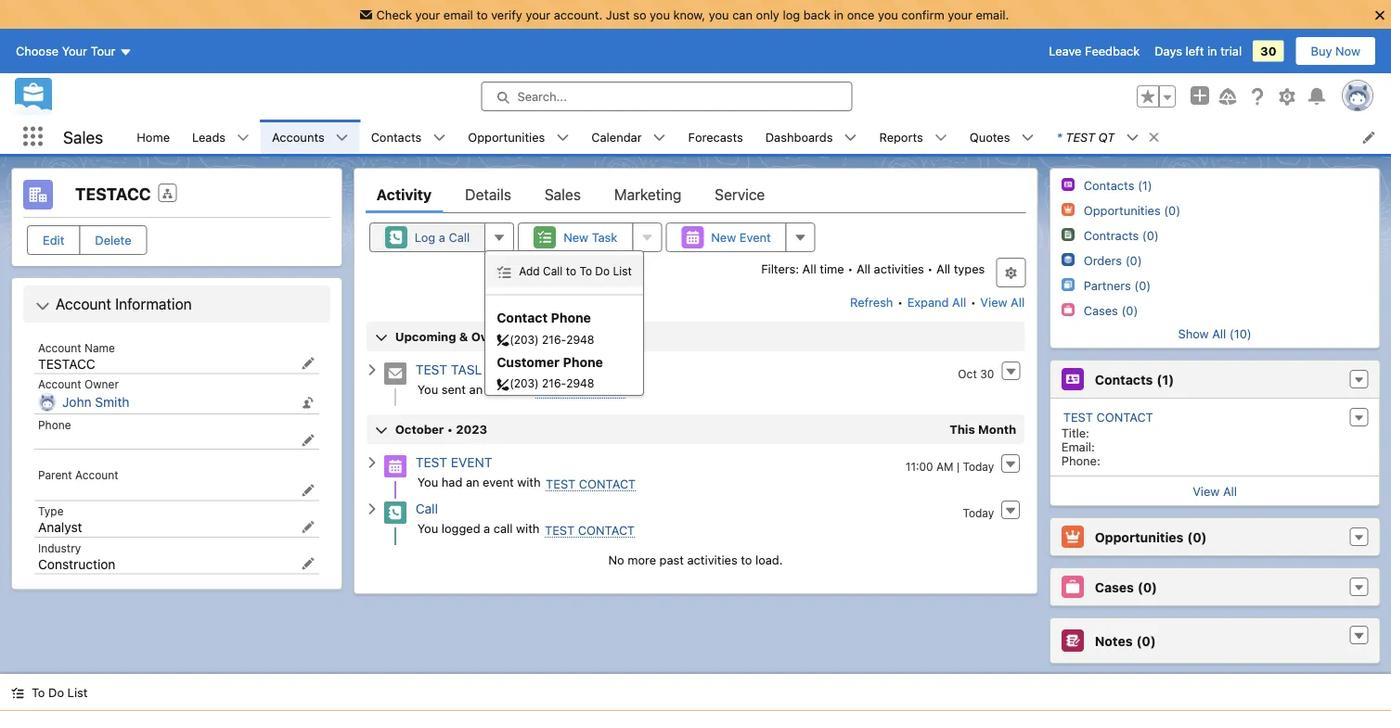Task type: locate. For each thing, give the bounding box(es) containing it.
menu
[[486, 255, 643, 392]]

0 vertical spatial in
[[834, 7, 844, 21]]

0 horizontal spatial you
[[650, 7, 670, 21]]

an down event
[[466, 475, 479, 489]]

delete
[[95, 233, 131, 247]]

(203) 216-2948 down customer phone
[[510, 377, 594, 390]]

today
[[963, 460, 994, 473], [963, 507, 994, 520]]

call inside "log a call" "button"
[[449, 231, 470, 245]]

view down types in the right top of the page
[[980, 296, 1007, 309]]

account information button
[[27, 290, 326, 319]]

log
[[415, 231, 435, 245]]

do
[[595, 264, 610, 277], [48, 686, 64, 700]]

1 vertical spatial phone
[[563, 355, 603, 370]]

|
[[957, 460, 960, 473]]

opportunities image for opportunities (0)
[[1061, 203, 1074, 216]]

phone down add call to to do list
[[551, 310, 591, 326]]

all left types in the right top of the page
[[936, 262, 950, 276]]

0 vertical spatial (203) 216-2948
[[510, 333, 594, 346]]

test inside test contact title: email: phone:
[[1063, 410, 1093, 424]]

buy now button
[[1295, 36, 1376, 66]]

edit industry image
[[301, 558, 314, 571]]

1 216- from the top
[[542, 333, 566, 346]]

can
[[732, 7, 753, 21]]

(203) down contact
[[510, 333, 539, 346]]

1 vertical spatial list
[[67, 686, 88, 700]]

text default image inside account information dropdown button
[[35, 299, 50, 314]]

contact inside you had an event with test contact
[[579, 477, 636, 491]]

(0) right notes
[[1136, 634, 1155, 649]]

to left load.
[[741, 553, 752, 567]]

1 cases image from the top
[[1061, 304, 1074, 317]]

0 horizontal spatial list
[[67, 686, 88, 700]]

account for account owner
[[38, 378, 81, 391]]

phone for contact phone
[[551, 310, 591, 326]]

0 vertical spatial to
[[579, 264, 592, 277]]

2 cases image from the top
[[1061, 576, 1083, 599]]

in right left
[[1207, 44, 1217, 58]]

0 horizontal spatial a
[[439, 231, 445, 245]]

0 vertical spatial an
[[469, 382, 483, 396]]

test contact link up you logged a call with test contact
[[546, 477, 636, 492]]

you logged a call with test contact
[[417, 522, 635, 537]]

opportunities up cases (0)
[[1094, 530, 1183, 545]]

call right add
[[543, 264, 563, 277]]

0 horizontal spatial to
[[32, 686, 45, 700]]

an for sent
[[469, 382, 483, 396]]

view down test contact element
[[1192, 484, 1219, 498]]

opportunities list item
[[457, 120, 580, 154]]

list item
[[1045, 120, 1169, 154]]

with for call
[[516, 522, 540, 535]]

contacts link
[[360, 120, 433, 154]]

with inside you logged a call with test contact
[[516, 522, 540, 535]]

cases (0)
[[1083, 303, 1138, 317]]

1 new from the left
[[563, 231, 588, 245]]

(0) down view all
[[1187, 530, 1206, 545]]

text default image inside dashboards list item
[[844, 131, 857, 144]]

you right so
[[650, 7, 670, 21]]

new left 'event'
[[711, 231, 736, 245]]

an inside you sent an email to test contact
[[469, 382, 483, 396]]

an down tasl
[[469, 382, 483, 396]]

with right event
[[517, 475, 541, 489]]

phone down john
[[38, 419, 71, 432]]

today right |
[[963, 460, 994, 473]]

event
[[483, 475, 514, 489]]

0 vertical spatial cases image
[[1061, 304, 1074, 317]]

your right check
[[415, 7, 440, 21]]

1 horizontal spatial opportunities
[[1094, 530, 1183, 545]]

2948 down customer phone
[[566, 377, 594, 390]]

text default image inside opportunities list item
[[556, 131, 569, 144]]

1 horizontal spatial contacts
[[1094, 372, 1152, 387]]

you left had
[[417, 475, 438, 489]]

analyst
[[38, 520, 82, 535]]

email inside you sent an email to test contact
[[486, 382, 516, 396]]

0 horizontal spatial 30
[[980, 367, 994, 380]]

a inside you logged a call with test contact
[[484, 522, 490, 535]]

1 vertical spatial contacts
[[1094, 372, 1152, 387]]

testacc up delete
[[75, 184, 151, 204]]

upcoming
[[395, 330, 456, 344]]

2 (203) 216-2948 from the top
[[510, 377, 594, 390]]

no more past activities to load.
[[608, 553, 783, 567]]

0 horizontal spatial activities
[[687, 553, 737, 567]]

a right log
[[439, 231, 445, 245]]

all down test contact element
[[1223, 484, 1237, 498]]

1 horizontal spatial in
[[1207, 44, 1217, 58]]

test right 'call'
[[545, 523, 575, 537]]

opportunities image
[[1061, 203, 1074, 216], [1061, 526, 1083, 548]]

contacts up activity link at left top
[[371, 130, 422, 144]]

with right 'call'
[[516, 522, 540, 535]]

text default image inside contacts list item
[[433, 131, 446, 144]]

to inside button
[[32, 686, 45, 700]]

parent
[[38, 469, 72, 482]]

an inside you had an event with test contact
[[466, 475, 479, 489]]

1 vertical spatial sales
[[545, 186, 581, 204]]

1 vertical spatial (203)
[[510, 377, 539, 390]]

216- for click to dial disabled icon
[[542, 377, 566, 390]]

account up john
[[38, 378, 81, 391]]

opportunities (0) link
[[1083, 203, 1180, 218]]

216- down customer phone
[[542, 377, 566, 390]]

text default image left to do list
[[11, 687, 24, 700]]

list item containing *
[[1045, 120, 1169, 154]]

test inside you had an event with test contact
[[546, 477, 576, 491]]

1 horizontal spatial you
[[709, 7, 729, 21]]

cases image left the cases
[[1061, 576, 1083, 599]]

text default image down 'search...'
[[556, 131, 569, 144]]

1 vertical spatial to
[[32, 686, 45, 700]]

new for new task
[[563, 231, 588, 245]]

2 216- from the top
[[542, 377, 566, 390]]

2 vertical spatial (0)
[[1136, 634, 1155, 649]]

call right logged call icon
[[416, 502, 438, 517]]

1 today from the top
[[963, 460, 994, 473]]

0 vertical spatial with
[[517, 475, 541, 489]]

0 vertical spatial today
[[963, 460, 994, 473]]

cases image
[[1061, 304, 1074, 317], [1061, 576, 1083, 599]]

test tasl link
[[416, 363, 482, 378]]

leads list item
[[181, 120, 261, 154]]

account image
[[23, 180, 53, 210]]

0 vertical spatial (203)
[[510, 333, 539, 346]]

1 vertical spatial (0)
[[1137, 580, 1157, 595]]

text default image
[[1147, 131, 1160, 144], [336, 131, 349, 144], [844, 131, 857, 144], [1126, 131, 1139, 144], [497, 265, 512, 280], [365, 364, 378, 377], [365, 457, 378, 470], [365, 503, 378, 516], [1352, 630, 1365, 643]]

all right expand all button
[[1011, 296, 1025, 309]]

(10)
[[1229, 327, 1251, 341]]

orders (0)
[[1083, 253, 1142, 267]]

leave feedback link
[[1049, 44, 1140, 58]]

1 (203) from the top
[[510, 333, 539, 346]]

1 vertical spatial activities
[[687, 553, 737, 567]]

account up account name
[[56, 296, 111, 313]]

1 horizontal spatial to
[[579, 264, 592, 277]]

past
[[659, 553, 684, 567]]

text default image for leads
[[237, 131, 250, 144]]

2 vertical spatial call
[[416, 502, 438, 517]]

30 right trial
[[1260, 44, 1276, 58]]

contact phone
[[497, 310, 591, 326]]

text default image inside quotes list item
[[1021, 131, 1034, 144]]

tab list containing activity
[[365, 176, 1026, 213]]

text default image right reports
[[934, 131, 947, 144]]

1 vertical spatial you
[[417, 475, 438, 489]]

0 horizontal spatial sales
[[63, 127, 103, 147]]

contacts inside contacts "link"
[[371, 130, 422, 144]]

2 (203) from the top
[[510, 377, 539, 390]]

a
[[439, 231, 445, 245], [484, 522, 490, 535]]

new left task at the top of the page
[[563, 231, 588, 245]]

1 vertical spatial do
[[48, 686, 64, 700]]

group
[[1137, 85, 1176, 108]]

title:
[[1061, 426, 1089, 440]]

forecasts link
[[677, 120, 754, 154]]

you inside you sent an email to test contact
[[417, 382, 438, 396]]

type
[[38, 505, 64, 518]]

text default image inside reports list item
[[934, 131, 947, 144]]

1 vertical spatial call
[[543, 264, 563, 277]]

contacts (1)
[[1094, 372, 1174, 387]]

today down 11:00 am | today on the right bottom
[[963, 507, 994, 520]]

test down customer phone
[[536, 384, 565, 398]]

contacts left (1)
[[1094, 372, 1152, 387]]

activities
[[874, 262, 924, 276], [687, 553, 737, 567]]

• up expand
[[927, 262, 933, 276]]

1 vertical spatial 2948
[[566, 377, 594, 390]]

opportunities image for opportunities
[[1061, 526, 1083, 548]]

log a call button
[[369, 223, 486, 252]]

account information
[[56, 296, 192, 313]]

you left the can
[[709, 7, 729, 21]]

list
[[126, 120, 1391, 154]]

0 horizontal spatial contacts
[[371, 130, 422, 144]]

0 vertical spatial phone
[[551, 310, 591, 326]]

new for new event
[[711, 231, 736, 245]]

1 horizontal spatial a
[[484, 522, 490, 535]]

0 vertical spatial (0)
[[1187, 530, 1206, 545]]

3 you from the top
[[417, 522, 438, 535]]

2 new from the left
[[711, 231, 736, 245]]

0 horizontal spatial email
[[443, 7, 473, 21]]

filters: all time • all activities • all types
[[761, 262, 985, 276]]

account left name
[[38, 342, 81, 354]]

0 vertical spatial opportunities
[[468, 130, 545, 144]]

a inside "button"
[[439, 231, 445, 245]]

edit parent account image
[[301, 484, 314, 497]]

2 opportunities image from the top
[[1061, 526, 1083, 548]]

john
[[62, 395, 92, 410]]

1 vertical spatial email
[[486, 382, 516, 396]]

click to dial disabled image
[[497, 379, 510, 392]]

account
[[56, 296, 111, 313], [38, 342, 81, 354], [38, 378, 81, 391], [75, 469, 118, 482]]

opportunities (0)
[[1083, 203, 1180, 217]]

call link
[[416, 502, 438, 517]]

choose your tour
[[16, 44, 116, 58]]

view all link down types in the right top of the page
[[979, 288, 1026, 317]]

sales up the new task button
[[545, 186, 581, 204]]

0 horizontal spatial new
[[563, 231, 588, 245]]

0 vertical spatial contacts
[[371, 130, 422, 144]]

1 vertical spatial opportunities
[[1094, 530, 1183, 545]]

30 right oct
[[980, 367, 994, 380]]

email.
[[976, 7, 1009, 21]]

task
[[592, 231, 617, 245]]

name
[[84, 342, 115, 354]]

had
[[442, 475, 463, 489]]

you inside you logged a call with test contact
[[417, 522, 438, 535]]

2 horizontal spatial call
[[543, 264, 563, 277]]

1 horizontal spatial activities
[[874, 262, 924, 276]]

contact for you sent an email to test contact
[[569, 384, 626, 398]]

1 2948 from the top
[[566, 333, 594, 346]]

cases image for cases (0)
[[1061, 304, 1074, 317]]

contact inside you logged a call with test contact
[[578, 523, 635, 537]]

0 horizontal spatial your
[[415, 7, 440, 21]]

(203) 216-2948 up customer phone
[[510, 333, 594, 346]]

partners (0) link
[[1083, 278, 1150, 293]]

0 vertical spatial call
[[449, 231, 470, 245]]

quotes link
[[958, 120, 1021, 154]]

(203) down customer
[[510, 377, 539, 390]]

30
[[1260, 44, 1276, 58], [980, 367, 994, 380]]

1 vertical spatial view all link
[[1050, 476, 1379, 506]]

1 horizontal spatial do
[[595, 264, 610, 277]]

to right click to dial disabled icon
[[519, 382, 530, 396]]

contact
[[497, 310, 548, 326]]

just
[[606, 7, 630, 21]]

test
[[1066, 130, 1095, 144], [416, 363, 447, 378], [536, 384, 565, 398], [1063, 410, 1093, 424], [416, 455, 447, 471], [546, 477, 576, 491], [545, 523, 575, 537]]

1 opportunities image from the top
[[1061, 203, 1074, 216]]

1 horizontal spatial list
[[613, 264, 632, 277]]

1 you from the left
[[650, 7, 670, 21]]

1 horizontal spatial new
[[711, 231, 736, 245]]

1 vertical spatial today
[[963, 507, 994, 520]]

2 you from the top
[[417, 475, 438, 489]]

text default image down search... button
[[653, 131, 666, 144]]

1 vertical spatial with
[[516, 522, 540, 535]]

event
[[451, 455, 492, 471]]

edit type image
[[301, 521, 314, 534]]

2 2948 from the top
[[566, 377, 594, 390]]

activities right past
[[687, 553, 737, 567]]

1 you from the top
[[417, 382, 438, 396]]

add call to to do list
[[519, 264, 632, 277]]

1 vertical spatial 30
[[980, 367, 994, 380]]

in right back
[[834, 7, 844, 21]]

0 horizontal spatial opportunities
[[468, 130, 545, 144]]

a left 'call'
[[484, 522, 490, 535]]

to inside you sent an email to test contact
[[519, 382, 530, 396]]

test contact link down customer phone
[[536, 384, 626, 399]]

testacc down account name
[[38, 356, 95, 372]]

cases image down partners image
[[1061, 304, 1074, 317]]

cases
[[1094, 580, 1133, 595]]

0 vertical spatial list
[[613, 264, 632, 277]]

0 vertical spatial 216-
[[542, 333, 566, 346]]

once
[[847, 7, 875, 21]]

opportunities inside 'opportunities' link
[[468, 130, 545, 144]]

text default image left *
[[1021, 131, 1034, 144]]

0 horizontal spatial do
[[48, 686, 64, 700]]

(0) for cases (0)
[[1137, 580, 1157, 595]]

your left email.
[[948, 7, 973, 21]]

0 vertical spatial 2948
[[566, 333, 594, 346]]

email left the verify
[[443, 7, 473, 21]]

edit account name image
[[301, 357, 314, 370]]

0 horizontal spatial view all link
[[979, 288, 1026, 317]]

smith
[[95, 395, 129, 410]]

calendar
[[591, 130, 642, 144]]

event image
[[384, 456, 406, 478]]

2948 up customer phone
[[566, 333, 594, 346]]

text default image right leads
[[237, 131, 250, 144]]

text default image for quotes
[[1021, 131, 1034, 144]]

contacts (1)
[[1083, 178, 1152, 192]]

0 vertical spatial you
[[417, 382, 438, 396]]

time
[[820, 262, 844, 276]]

1 vertical spatial (203) 216-2948
[[510, 377, 594, 390]]

11:00
[[906, 460, 933, 473]]

text default image
[[237, 131, 250, 144], [433, 131, 446, 144], [556, 131, 569, 144], [653, 131, 666, 144], [934, 131, 947, 144], [1021, 131, 1034, 144], [35, 299, 50, 314], [11, 687, 24, 700]]

view all link down test contact element
[[1050, 476, 1379, 506]]

sales left the home link
[[63, 127, 103, 147]]

text default image inside leads list item
[[237, 131, 250, 144]]

1 vertical spatial opportunities image
[[1061, 526, 1083, 548]]

contact
[[569, 384, 626, 398], [1096, 410, 1153, 424], [579, 477, 636, 491], [578, 523, 635, 537]]

you
[[417, 382, 438, 396], [417, 475, 438, 489], [417, 522, 438, 535]]

oct 30
[[958, 367, 994, 380]]

do inside menu
[[595, 264, 610, 277]]

216-
[[542, 333, 566, 346], [542, 377, 566, 390]]

1 vertical spatial 216-
[[542, 377, 566, 390]]

contacts for contacts
[[371, 130, 422, 144]]

test right *
[[1066, 130, 1095, 144]]

(0) right the cases
[[1137, 580, 1157, 595]]

contact inside you sent an email to test contact
[[569, 384, 626, 398]]

phone right customer
[[563, 355, 603, 370]]

service
[[715, 186, 765, 204]]

call inside add call to to do list link
[[543, 264, 563, 277]]

text default image inside to do list button
[[11, 687, 24, 700]]

view all
[[1192, 484, 1237, 498]]

text default image left 'opportunities' link
[[433, 131, 446, 144]]

new
[[563, 231, 588, 245], [711, 231, 736, 245]]

test up you logged a call with test contact
[[546, 477, 576, 491]]

to left the verify
[[476, 7, 488, 21]]

1 (203) 216-2948 from the top
[[510, 333, 594, 346]]

to down the new task button
[[566, 264, 576, 277]]

tab list
[[365, 176, 1026, 213]]

opportunities image down phone:
[[1061, 526, 1083, 548]]

log a call
[[415, 231, 470, 245]]

1 horizontal spatial your
[[526, 7, 550, 21]]

your right the verify
[[526, 7, 550, 21]]

text default image up account name
[[35, 299, 50, 314]]

opportunities down 'search...'
[[468, 130, 545, 144]]

text default image inside calendar list item
[[653, 131, 666, 144]]

in
[[834, 7, 844, 21], [1207, 44, 1217, 58]]

0 vertical spatial do
[[595, 264, 610, 277]]

all left time
[[802, 262, 816, 276]]

0 vertical spatial view
[[980, 296, 1007, 309]]

tasl
[[451, 363, 482, 378]]

new event button
[[666, 223, 787, 252]]

opportunities image up contracts image
[[1061, 203, 1074, 216]]

2 horizontal spatial you
[[878, 7, 898, 21]]

with inside you had an event with test contact
[[517, 475, 541, 489]]

test up title:
[[1063, 410, 1093, 424]]

you left "sent"
[[417, 382, 438, 396]]

(0) for opportunities (0)
[[1187, 530, 1206, 545]]

you right once
[[878, 7, 898, 21]]

1 vertical spatial in
[[1207, 44, 1217, 58]]

information
[[115, 296, 192, 313]]

1 vertical spatial a
[[484, 522, 490, 535]]

1 vertical spatial an
[[466, 475, 479, 489]]

account right parent
[[75, 469, 118, 482]]

you down call link
[[417, 522, 438, 535]]

1 vertical spatial view
[[1192, 484, 1219, 498]]

call right log
[[449, 231, 470, 245]]

text default image inside accounts list item
[[336, 131, 349, 144]]

test contact link up 'no' in the bottom of the page
[[545, 523, 635, 538]]

activities up refresh
[[874, 262, 924, 276]]

1 horizontal spatial call
[[449, 231, 470, 245]]

2 horizontal spatial your
[[948, 7, 973, 21]]

email down customer
[[486, 382, 516, 396]]

2 vertical spatial you
[[417, 522, 438, 535]]

an for had
[[466, 475, 479, 489]]

account name
[[38, 342, 115, 354]]

1 horizontal spatial email
[[486, 382, 516, 396]]

edit button
[[27, 226, 80, 255]]

0 vertical spatial 30
[[1260, 44, 1276, 58]]

0 vertical spatial a
[[439, 231, 445, 245]]

view all link
[[979, 288, 1026, 317], [1050, 476, 1379, 506]]

test contact link for you sent an email to test contact
[[536, 384, 626, 399]]

1 vertical spatial cases image
[[1061, 576, 1083, 599]]

you for test tasl
[[417, 382, 438, 396]]

0 vertical spatial opportunities image
[[1061, 203, 1074, 216]]

account inside dropdown button
[[56, 296, 111, 313]]

216- up customer phone
[[542, 333, 566, 346]]



Task type: vqa. For each thing, say whether or not it's contained in the screenshot.
text default icon within the ACCOUNTS "list item"
yes



Task type: describe. For each thing, give the bounding box(es) containing it.
refresh
[[850, 296, 893, 309]]

new task button
[[518, 223, 633, 252]]

delete button
[[79, 226, 147, 255]]

test contact link for you had an event with test contact
[[546, 477, 636, 492]]

list containing home
[[126, 120, 1391, 154]]

test contact title: email: phone:
[[1061, 410, 1153, 468]]

john smith link
[[62, 395, 129, 411]]

• right time
[[848, 262, 853, 276]]

dashboards link
[[754, 120, 844, 154]]

leave feedback
[[1049, 44, 1140, 58]]

edit phone image
[[301, 434, 314, 447]]

• left 2023 on the left bottom
[[447, 423, 453, 437]]

(203) 216-2948 for click to dial disabled image
[[510, 333, 594, 346]]

activity link
[[377, 176, 432, 213]]

tour
[[91, 44, 116, 58]]

2 vertical spatial phone
[[38, 419, 71, 432]]

2023
[[456, 423, 487, 437]]

calendar list item
[[580, 120, 677, 154]]

partners image
[[1061, 278, 1074, 291]]

test up "sent"
[[416, 363, 447, 378]]

opportunities for opportunities
[[468, 130, 545, 144]]

upcoming & overdue
[[395, 330, 522, 344]]

opportunities (0)
[[1094, 530, 1206, 545]]

0 vertical spatial testacc
[[75, 184, 151, 204]]

phone for customer phone
[[563, 355, 603, 370]]

service link
[[715, 176, 765, 213]]

customer phone
[[497, 355, 603, 370]]

oct
[[958, 367, 977, 380]]

0 vertical spatial sales
[[63, 127, 103, 147]]

all right time
[[856, 262, 870, 276]]

new task
[[563, 231, 617, 245]]

test contact link for you logged a call with test contact
[[545, 523, 635, 538]]

to inside add call to to do list link
[[566, 264, 576, 277]]

month
[[978, 423, 1016, 437]]

to inside menu
[[579, 264, 592, 277]]

menu containing contact phone
[[486, 255, 643, 392]]

notes (0)
[[1094, 634, 1155, 649]]

expand
[[907, 296, 949, 309]]

account for account name
[[38, 342, 81, 354]]

0 vertical spatial view all link
[[979, 288, 1026, 317]]

contacts image
[[1061, 368, 1083, 391]]

buy
[[1311, 44, 1332, 58]]

expand all button
[[906, 288, 967, 317]]

email image
[[384, 363, 406, 385]]

• left expand
[[897, 296, 903, 309]]

upcoming & overdue button
[[366, 322, 1025, 352]]

cases (0)
[[1094, 580, 1157, 595]]

test contact element
[[1050, 406, 1379, 470]]

test inside you sent an email to test contact
[[536, 384, 565, 398]]

text default image for opportunities
[[556, 131, 569, 144]]

3 your from the left
[[948, 7, 973, 21]]

• down types in the right top of the page
[[970, 296, 976, 309]]

construction
[[38, 557, 115, 572]]

cases image for cases
[[1061, 576, 1083, 599]]

parent account
[[38, 469, 118, 482]]

test up had
[[416, 455, 447, 471]]

refresh • expand all • view all
[[850, 296, 1025, 309]]

contacts image
[[1061, 178, 1074, 191]]

no more past activities to load. status
[[365, 553, 1026, 567]]

2948 for click to dial disabled icon
[[566, 377, 594, 390]]

log
[[783, 7, 800, 21]]

list inside button
[[67, 686, 88, 700]]

you inside you had an event with test contact
[[417, 475, 438, 489]]

contacts list item
[[360, 120, 457, 154]]

phone:
[[1061, 454, 1100, 468]]

orders image
[[1061, 253, 1074, 266]]

qt
[[1098, 130, 1115, 144]]

&
[[459, 330, 468, 344]]

0 vertical spatial activities
[[874, 262, 924, 276]]

text default image for contacts
[[433, 131, 446, 144]]

reports list item
[[868, 120, 958, 154]]

industry
[[38, 542, 81, 555]]

call
[[494, 522, 513, 535]]

1 vertical spatial testacc
[[38, 356, 95, 372]]

load.
[[755, 553, 783, 567]]

overdue
[[471, 330, 522, 344]]

verify
[[491, 7, 522, 21]]

details
[[465, 186, 511, 204]]

all left the (10)
[[1212, 327, 1226, 341]]

add call to to do list link
[[486, 255, 643, 287]]

0 vertical spatial email
[[443, 7, 473, 21]]

* test qt
[[1056, 130, 1115, 144]]

accounts
[[272, 130, 324, 144]]

contact for you logged a call with test contact
[[578, 523, 635, 537]]

you for call
[[417, 522, 438, 535]]

you had an event with test contact
[[417, 475, 636, 491]]

1 horizontal spatial view all link
[[1050, 476, 1379, 506]]

more
[[627, 553, 656, 567]]

partners (0)
[[1083, 278, 1150, 292]]

list inside menu
[[613, 264, 632, 277]]

this
[[949, 423, 975, 437]]

details link
[[465, 176, 511, 213]]

(203) 216-2948 for click to dial disabled icon
[[510, 377, 594, 390]]

test event
[[416, 455, 492, 471]]

do inside button
[[48, 686, 64, 700]]

all right expand
[[952, 296, 966, 309]]

with for event
[[517, 475, 541, 489]]

contact inside test contact title: email: phone:
[[1096, 410, 1153, 424]]

reports
[[879, 130, 923, 144]]

text default image for reports
[[934, 131, 947, 144]]

0 horizontal spatial view
[[980, 296, 1007, 309]]

text default image inside add call to to do list link
[[497, 265, 512, 280]]

home
[[137, 130, 170, 144]]

2 you from the left
[[709, 7, 729, 21]]

2 your from the left
[[526, 7, 550, 21]]

home link
[[126, 120, 181, 154]]

october  •  2023
[[395, 423, 487, 437]]

leave
[[1049, 44, 1082, 58]]

(203) for click to dial disabled icon
[[510, 377, 539, 390]]

contracts image
[[1061, 228, 1074, 241]]

leads link
[[181, 120, 237, 154]]

1 your from the left
[[415, 7, 440, 21]]

(0) for notes (0)
[[1136, 634, 1155, 649]]

0 horizontal spatial call
[[416, 502, 438, 517]]

accounts list item
[[261, 120, 360, 154]]

logged call image
[[384, 502, 406, 525]]

marketing
[[614, 186, 681, 204]]

marketing link
[[614, 176, 681, 213]]

days left in trial
[[1155, 44, 1242, 58]]

216- for click to dial disabled image
[[542, 333, 566, 346]]

feedback
[[1085, 44, 1140, 58]]

edit
[[43, 233, 64, 247]]

opportunities for opportunities (0)
[[1094, 530, 1183, 545]]

text default image for calendar
[[653, 131, 666, 144]]

accounts link
[[261, 120, 336, 154]]

buy now
[[1311, 44, 1360, 58]]

logged
[[442, 522, 480, 535]]

3 you from the left
[[878, 7, 898, 21]]

0 horizontal spatial in
[[834, 7, 844, 21]]

now
[[1335, 44, 1360, 58]]

event
[[739, 231, 771, 245]]

click to dial disabled image
[[497, 334, 510, 347]]

quotes list item
[[958, 120, 1045, 154]]

dashboards list item
[[754, 120, 868, 154]]

11:00 am | today
[[906, 460, 994, 473]]

1 horizontal spatial sales
[[545, 186, 581, 204]]

test tasl
[[416, 363, 482, 378]]

days
[[1155, 44, 1182, 58]]

notes
[[1094, 634, 1132, 649]]

2 today from the top
[[963, 507, 994, 520]]

contacts (1) link
[[1083, 178, 1152, 193]]

(203) for click to dial disabled image
[[510, 333, 539, 346]]

am
[[936, 460, 954, 473]]

1 horizontal spatial 30
[[1260, 44, 1276, 58]]

new event
[[711, 231, 771, 245]]

test inside you logged a call with test contact
[[545, 523, 575, 537]]

1 horizontal spatial view
[[1192, 484, 1219, 498]]

test contact link up title:
[[1063, 410, 1153, 425]]

orders (0) link
[[1083, 253, 1142, 268]]

trial
[[1220, 44, 1242, 58]]

add
[[519, 264, 540, 277]]

contracts (0)
[[1083, 228, 1158, 242]]

so
[[633, 7, 646, 21]]

(1)
[[1156, 372, 1174, 387]]

types
[[954, 262, 985, 276]]

customer
[[497, 355, 560, 370]]

search... button
[[481, 82, 852, 111]]

test event link
[[416, 455, 492, 471]]

contact for you had an event with test contact
[[579, 477, 636, 491]]

check
[[376, 7, 412, 21]]

opportunities link
[[457, 120, 556, 154]]

this month
[[949, 423, 1016, 437]]

account for account information
[[56, 296, 111, 313]]

contacts for contacts (1)
[[1094, 372, 1152, 387]]

2948 for click to dial disabled image
[[566, 333, 594, 346]]

*
[[1056, 130, 1062, 144]]



